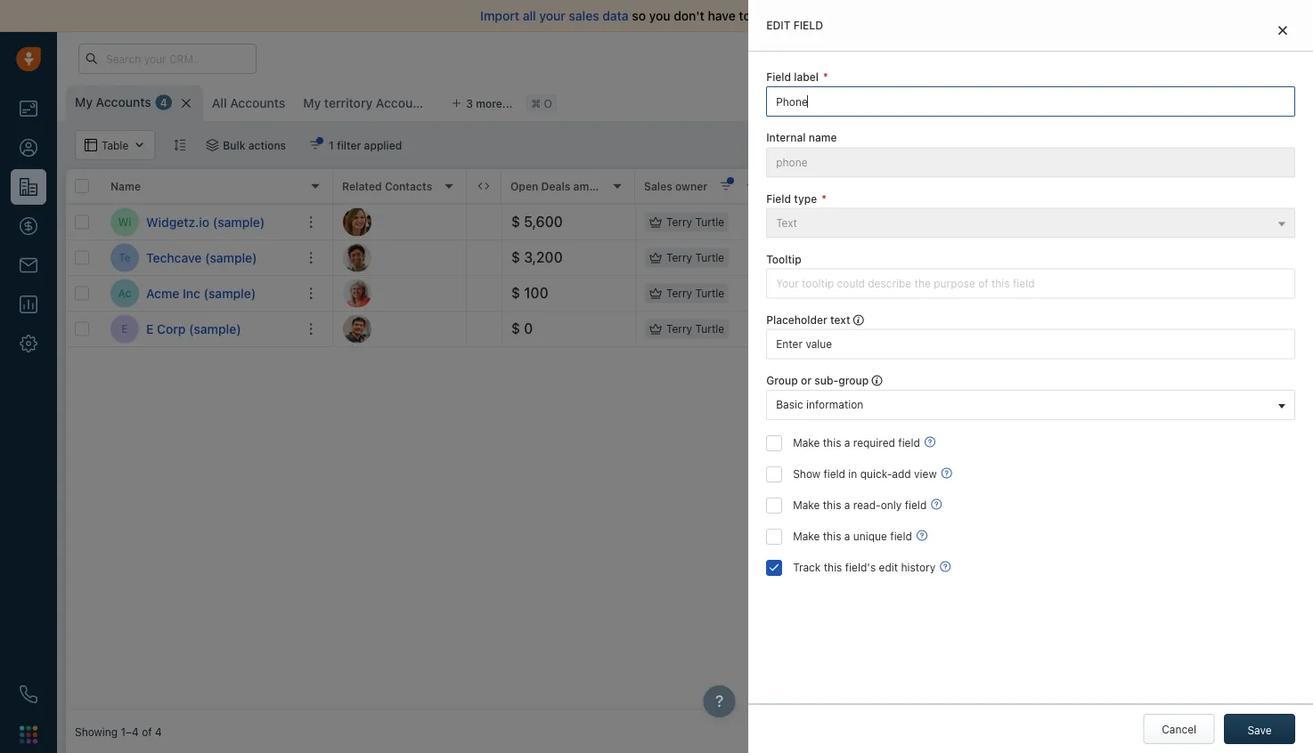 Task type: describe. For each thing, give the bounding box(es) containing it.
freshworks switcher image
[[20, 726, 37, 744]]

group
[[839, 374, 869, 387]]

acme
[[146, 286, 179, 301]]

this for unique
[[823, 530, 842, 543]]

so
[[632, 8, 646, 23]]

1 vertical spatial 4
[[155, 726, 162, 739]]

you
[[649, 8, 671, 23]]

field label
[[766, 71, 819, 83]]

account
[[1253, 94, 1296, 107]]

click for $ 0
[[922, 323, 947, 335]]

all accounts
[[212, 96, 285, 110]]

add left view on the right of the page
[[892, 468, 911, 481]]

techcave (sample)
[[146, 250, 257, 265]]

view
[[914, 468, 937, 481]]

container_wx8msf4aqz5i3rn1 image for 1 filter applied button
[[309, 139, 322, 151]]

your
[[539, 8, 566, 23]]

question circled image for make this a read-only field
[[931, 497, 942, 512]]

(sample) inside 'techcave (sample)' link
[[205, 250, 257, 265]]

question circled image for show field in quick-add view
[[942, 466, 952, 481]]

field for field type
[[766, 192, 791, 205]]

data
[[603, 8, 629, 23]]

o
[[544, 97, 552, 110]]

edit
[[766, 19, 791, 32]]

add inside button
[[1229, 94, 1250, 107]]

next
[[778, 180, 802, 192]]

basic
[[776, 399, 803, 411]]

+ add task for $ 3,200
[[779, 252, 833, 264]]

19266343001
[[1046, 285, 1117, 298]]

field right edit
[[794, 19, 823, 32]]

press space to select this row. row containing e corp (sample)
[[66, 312, 333, 348]]

row group containing $ 5,600
[[333, 205, 1304, 348]]

3 more... button
[[441, 91, 522, 116]]

edit field
[[766, 19, 823, 32]]

make for make this a read-only field
[[793, 499, 820, 512]]

Search your CRM... text field
[[78, 44, 257, 74]]

my for my territory accounts
[[303, 96, 321, 110]]

add for $ 3,200
[[789, 252, 809, 264]]

unique
[[853, 530, 887, 543]]

wi
[[118, 216, 131, 228]]

container_wx8msf4aqz5i3rn1 image for the bulk actions button
[[206, 139, 219, 151]]

showing 1–4 of 4
[[75, 726, 162, 739]]

edit
[[879, 562, 898, 574]]

accounts for my
[[96, 95, 151, 110]]

100
[[524, 285, 549, 302]]

+ add task for $ 100
[[779, 287, 833, 300]]

turtle for $ 100
[[695, 287, 725, 300]]

dialog containing edit field
[[749, 0, 1313, 754]]

1–4
[[121, 726, 139, 739]]

add for $ 100
[[789, 287, 809, 300]]

type
[[794, 192, 817, 205]]

customize table button
[[915, 86, 1039, 116]]

press space to select this row. row containing $ 0
[[333, 312, 1304, 348]]

import for import all your sales data so you don't have to start from scratch.
[[480, 8, 520, 23]]

turtle for $ 0
[[695, 323, 725, 335]]

add account button
[[1205, 86, 1304, 116]]

$ for $ 0
[[511, 320, 520, 337]]

$ 100
[[511, 285, 549, 302]]

terry turtle for 0
[[667, 323, 725, 335]]

1 filter applied button
[[298, 130, 414, 160]]

press space to select this row. row containing $ 5,600
[[333, 205, 1304, 241]]

task for 0
[[812, 323, 833, 335]]

make for make this a unique field
[[793, 530, 820, 543]]

0
[[524, 320, 533, 337]]

acme inc (sample)
[[146, 286, 256, 301]]

3
[[466, 97, 473, 110]]

(sample) inside e corp (sample) link
[[189, 322, 241, 336]]

basic information
[[776, 399, 864, 411]]

show
[[793, 468, 821, 481]]

inc
[[183, 286, 200, 301]]

j image
[[343, 208, 372, 237]]

import all your sales data so you don't have to start from scratch.
[[480, 8, 864, 23]]

next activity
[[778, 180, 844, 192]]

widgetz.io (sample)
[[146, 215, 265, 229]]

filter
[[337, 139, 361, 151]]

make this a unique field
[[793, 530, 912, 543]]

import for import accounts
[[1072, 94, 1106, 107]]

start
[[754, 8, 782, 23]]

task for 3,200
[[812, 252, 833, 264]]

this for required
[[823, 437, 842, 449]]

$ 0
[[511, 320, 533, 337]]

field for field label
[[766, 71, 791, 83]]

te
[[119, 252, 131, 264]]

3 more...
[[466, 97, 513, 110]]

my accounts link
[[75, 94, 151, 111]]

E.g. Enter value text field
[[766, 329, 1296, 360]]

import accounts group
[[1048, 86, 1197, 116]]

open deals amount
[[511, 180, 613, 192]]

field left in
[[824, 468, 846, 481]]

or
[[801, 374, 812, 387]]

bulk
[[223, 139, 245, 151]]

⌘ o
[[531, 97, 552, 110]]

owner
[[675, 180, 708, 192]]

$ for $ 3,200
[[511, 249, 520, 266]]

required
[[853, 437, 895, 449]]

label
[[794, 71, 819, 83]]

group or sub-group
[[766, 374, 869, 387]]

press space to select this row. row containing $ 3,200
[[333, 241, 1304, 276]]

press space to select this row. row containing widgetz.io (sample)
[[66, 205, 333, 241]]

read-
[[853, 499, 881, 512]]

showing
[[75, 726, 118, 739]]

(sample) inside widgetz.io (sample) link
[[213, 215, 265, 229]]

make this a required field
[[793, 437, 920, 449]]

+ click to add for $ 100
[[912, 287, 982, 300]]

import all your sales data link
[[480, 8, 632, 23]]

accounts for all
[[230, 96, 285, 110]]

a for unique
[[845, 530, 850, 543]]

don't
[[674, 8, 705, 23]]

$ for $ 100
[[511, 285, 520, 302]]

widgetz.io
[[146, 215, 209, 229]]

text button
[[766, 208, 1296, 238]]

phone element
[[11, 677, 46, 713]]

applied
[[364, 139, 402, 151]]

terry for $ 100
[[667, 287, 692, 300]]

group
[[766, 374, 798, 387]]

placeholder
[[766, 314, 828, 326]]

Field label text field
[[766, 87, 1296, 117]]

question circled image for make this a unique field
[[917, 528, 927, 544]]

field right only
[[905, 499, 927, 512]]

$ 5,600
[[511, 213, 563, 230]]

1 filter applied
[[329, 139, 402, 151]]

history
[[901, 562, 936, 574]]

accounts for import
[[1109, 94, 1157, 107]]

sales
[[569, 8, 599, 23]]

1
[[329, 139, 334, 151]]

turtle for $ 3,200
[[695, 252, 725, 264]]



Task type: vqa. For each thing, say whether or not it's contained in the screenshot.
Import Contacts
no



Task type: locate. For each thing, give the bounding box(es) containing it.
field type
[[766, 192, 817, 205]]

row group containing widgetz.io (sample)
[[66, 205, 333, 348]]

s image
[[343, 244, 372, 272]]

in
[[849, 468, 857, 481]]

(sample) down acme inc (sample) link
[[189, 322, 241, 336]]

container_wx8msf4aqz5i3rn1 image inside customize table button
[[927, 94, 939, 107]]

press space to select this row. row up acme inc (sample)
[[66, 241, 333, 276]]

press space to select this row. row up techcave (sample)
[[66, 205, 333, 241]]

add
[[1229, 94, 1250, 107], [789, 252, 809, 264], [789, 287, 809, 300], [789, 323, 809, 335]]

1 vertical spatial container_wx8msf4aqz5i3rn1 image
[[650, 252, 662, 264]]

(sample) up techcave (sample)
[[213, 215, 265, 229]]

phone image
[[20, 686, 37, 704]]

my for my accounts 4
[[75, 95, 93, 110]]

e down ac
[[122, 323, 128, 335]]

0 vertical spatial container_wx8msf4aqz5i3rn1 image
[[779, 216, 791, 229]]

placeholder text
[[766, 314, 850, 326]]

a left required
[[845, 437, 850, 449]]

e for e
[[122, 323, 128, 335]]

1 row group from the left
[[66, 205, 333, 348]]

contacts
[[385, 180, 432, 192]]

2 field from the top
[[766, 192, 791, 205]]

make this a read-only field
[[793, 499, 927, 512]]

activity
[[805, 180, 844, 192]]

grid containing $ 5,600
[[66, 168, 1304, 711]]

add for $ 0
[[789, 323, 809, 335]]

question circled image
[[925, 435, 935, 450]]

task left your text will prompt users to fill this field with the right data icon
[[812, 323, 833, 335]]

4 terry turtle from the top
[[667, 323, 725, 335]]

all
[[212, 96, 227, 110]]

press space to select this row. row up group or sub-group
[[333, 312, 1304, 348]]

(sample) down widgetz.io (sample) link at left
[[205, 250, 257, 265]]

add down "your tooltip could describe the purpose of this field" 'text box'
[[963, 323, 982, 335]]

+ add task
[[779, 252, 833, 264], [779, 287, 833, 300], [779, 323, 833, 335]]

a for required
[[845, 437, 850, 449]]

terry for $ 3,200
[[667, 252, 692, 264]]

1 $ from the top
[[511, 213, 520, 230]]

grid
[[66, 168, 1304, 711]]

name row
[[66, 169, 333, 205]]

track this field's edit history
[[793, 562, 936, 574]]

container_wx8msf4aqz5i3rn1 image
[[779, 216, 791, 229], [650, 252, 662, 264], [650, 287, 662, 300]]

1 vertical spatial + add task
[[779, 287, 833, 300]]

my territory accounts button
[[294, 86, 437, 121], [303, 96, 431, 110]]

ac
[[118, 287, 131, 300]]

3 + add task from the top
[[779, 323, 833, 335]]

2 + add task from the top
[[779, 287, 833, 300]]

a left the "read-"
[[845, 499, 850, 512]]

cancel
[[1162, 724, 1197, 736]]

5,600
[[524, 213, 563, 230]]

my accounts 4
[[75, 95, 167, 110]]

field's
[[845, 562, 876, 574]]

l image
[[343, 279, 372, 308]]

press space to select this row. row containing $ 100
[[333, 276, 1304, 312]]

+ add task up or
[[779, 323, 833, 335]]

information
[[806, 399, 864, 411]]

$
[[511, 213, 520, 230], [511, 249, 520, 266], [511, 285, 520, 302], [511, 320, 520, 337]]

question circled image down view on the right of the page
[[931, 497, 942, 512]]

press space to select this row. row down acme inc (sample) link
[[66, 312, 333, 348]]

3 a from the top
[[845, 530, 850, 543]]

field left label
[[766, 71, 791, 83]]

add up the e.g. enter value text box
[[963, 287, 982, 300]]

4
[[160, 96, 167, 109], [155, 726, 162, 739]]

2 make from the top
[[793, 499, 820, 512]]

open
[[511, 180, 539, 192]]

techcave (sample) link
[[146, 249, 257, 267]]

3 task from the top
[[812, 323, 833, 335]]

1 vertical spatial a
[[845, 499, 850, 512]]

import
[[480, 8, 520, 23], [1072, 94, 1106, 107]]

cancel button
[[1144, 715, 1215, 745]]

2 terry turtle from the top
[[667, 252, 725, 264]]

4 down the search your crm... 'text box'
[[160, 96, 167, 109]]

press space to select this row. row containing techcave (sample)
[[66, 241, 333, 276]]

import left all
[[480, 8, 520, 23]]

terry turtle for 100
[[667, 287, 725, 300]]

text
[[831, 314, 850, 326]]

task up placeholder text
[[812, 287, 833, 300]]

terry for $ 0
[[667, 323, 692, 335]]

field up text
[[766, 192, 791, 205]]

4 right "of"
[[155, 726, 162, 739]]

have
[[708, 8, 736, 23]]

amount
[[573, 180, 613, 192]]

e
[[146, 322, 154, 336], [122, 323, 128, 335]]

import inside import accounts button
[[1072, 94, 1106, 107]]

4 turtle from the top
[[695, 323, 725, 335]]

0 vertical spatial import
[[480, 8, 520, 23]]

add down the 19266343001 link
[[1097, 321, 1116, 334]]

this left unique
[[823, 530, 842, 543]]

1 horizontal spatial e
[[146, 322, 154, 336]]

of
[[142, 726, 152, 739]]

turtle
[[695, 216, 725, 228], [695, 252, 725, 264], [695, 287, 725, 300], [695, 323, 725, 335]]

1 horizontal spatial my
[[303, 96, 321, 110]]

+
[[779, 252, 786, 264], [912, 287, 919, 300], [779, 287, 786, 300], [1046, 321, 1053, 334], [912, 323, 919, 335], [779, 323, 786, 335]]

press space to select this row. row containing acme inc (sample)
[[66, 276, 333, 312]]

1 a from the top
[[845, 437, 850, 449]]

⌘
[[531, 97, 541, 110]]

2 a from the top
[[845, 499, 850, 512]]

dialog
[[749, 0, 1313, 754]]

2 vertical spatial + add task
[[779, 323, 833, 335]]

turtle for $ 5,600
[[695, 216, 725, 228]]

techcave
[[146, 250, 202, 265]]

3 make from the top
[[793, 530, 820, 543]]

2 vertical spatial make
[[793, 530, 820, 543]]

2 task from the top
[[812, 287, 833, 300]]

2 row group from the left
[[333, 205, 1304, 348]]

deals
[[541, 180, 571, 192]]

press space to select this row. row
[[66, 205, 333, 241], [333, 205, 1304, 241], [66, 241, 333, 276], [333, 241, 1304, 276], [66, 276, 333, 312], [333, 276, 1304, 312], [66, 312, 333, 348], [333, 312, 1304, 348]]

internal name
[[766, 132, 837, 144]]

from
[[785, 8, 813, 23]]

(sample)
[[213, 215, 265, 229], [205, 250, 257, 265], [204, 286, 256, 301], [189, 322, 241, 336]]

container_wx8msf4aqz5i3rn1 image inside the bulk actions button
[[206, 139, 219, 151]]

0 vertical spatial make
[[793, 437, 820, 449]]

make for make this a required field
[[793, 437, 820, 449]]

bulk actions
[[223, 139, 286, 151]]

container_wx8msf4aqz5i3rn1 image for $ 3,200
[[650, 252, 662, 264]]

sub-
[[815, 374, 839, 387]]

4 terry from the top
[[667, 323, 692, 335]]

add left the text
[[789, 323, 809, 335]]

click for $ 100
[[922, 287, 947, 300]]

question circled image for track this field's edit history
[[940, 559, 951, 575]]

add left account
[[1229, 94, 1250, 107]]

19266343001 link
[[1046, 284, 1117, 303]]

(sample) right inc
[[204, 286, 256, 301]]

press space to select this row. row up e corp (sample)
[[66, 276, 333, 312]]

sales owner
[[644, 180, 708, 192]]

row group
[[66, 205, 333, 348], [333, 205, 1304, 348]]

4 inside my accounts 4
[[160, 96, 167, 109]]

3 terry turtle from the top
[[667, 287, 725, 300]]

1 terry from the top
[[667, 216, 692, 228]]

1 make from the top
[[793, 437, 820, 449]]

$ left 5,600
[[511, 213, 520, 230]]

terry turtle for 3,200
[[667, 252, 725, 264]]

+ add task for $ 0
[[779, 323, 833, 335]]

import right table
[[1072, 94, 1106, 107]]

2 turtle from the top
[[695, 252, 725, 264]]

field left question circled image
[[898, 437, 920, 449]]

0 vertical spatial task
[[812, 252, 833, 264]]

corp
[[157, 322, 186, 336]]

make up track
[[793, 530, 820, 543]]

2 $ from the top
[[511, 249, 520, 266]]

select the group or sub-group under which the field is placed. image
[[872, 374, 883, 387]]

1 terry turtle from the top
[[667, 216, 725, 228]]

e for e corp (sample)
[[146, 322, 154, 336]]

close image
[[1279, 25, 1288, 35]]

related contacts
[[342, 180, 432, 192]]

1 vertical spatial field
[[766, 192, 791, 205]]

+ click to add for $ 0
[[912, 323, 982, 335]]

$ left 100
[[511, 285, 520, 302]]

question circled image right view on the right of the page
[[942, 466, 952, 481]]

0 vertical spatial a
[[845, 437, 850, 449]]

this for read-
[[823, 499, 842, 512]]

save
[[1248, 724, 1272, 737]]

this right track
[[824, 562, 842, 574]]

this down information at right
[[823, 437, 842, 449]]

internal
[[766, 132, 806, 144]]

press space to select this row. row down text
[[333, 241, 1304, 276]]

terry for $ 5,600
[[667, 216, 692, 228]]

make up the show
[[793, 437, 820, 449]]

container_wx8msf4aqz5i3rn1 image for customize table button in the right of the page
[[927, 94, 939, 107]]

add
[[963, 287, 982, 300], [1097, 321, 1116, 334], [963, 323, 982, 335], [892, 468, 911, 481]]

Internal name text field
[[766, 147, 1296, 178]]

0 vertical spatial 4
[[160, 96, 167, 109]]

bulk actions button
[[194, 130, 298, 160]]

a
[[845, 437, 850, 449], [845, 499, 850, 512], [845, 530, 850, 543]]

save button
[[1224, 715, 1296, 745]]

field
[[794, 19, 823, 32], [898, 437, 920, 449], [824, 468, 846, 481], [905, 499, 927, 512], [890, 530, 912, 543]]

show field in quick-add view
[[793, 468, 937, 481]]

name
[[809, 132, 837, 144]]

0 horizontal spatial e
[[122, 323, 128, 335]]

1 vertical spatial make
[[793, 499, 820, 512]]

1 turtle from the top
[[695, 216, 725, 228]]

2 vertical spatial container_wx8msf4aqz5i3rn1 image
[[650, 287, 662, 300]]

terry turtle for 5,600
[[667, 216, 725, 228]]

container_wx8msf4aqz5i3rn1 image for $ 100
[[650, 287, 662, 300]]

3 turtle from the top
[[695, 287, 725, 300]]

tooltip
[[766, 253, 802, 265]]

1 + add task from the top
[[779, 252, 833, 264]]

1 horizontal spatial import
[[1072, 94, 1106, 107]]

import accounts
[[1072, 94, 1157, 107]]

question circled image
[[942, 466, 952, 481], [931, 497, 942, 512], [917, 528, 927, 544], [940, 559, 951, 575]]

Your tooltip could describe the purpose of this field text field
[[766, 269, 1296, 299]]

4 $ from the top
[[511, 320, 520, 337]]

3 terry from the top
[[667, 287, 692, 300]]

your text will prompt users to fill this field with the right data image
[[853, 314, 864, 326]]

actions
[[248, 139, 286, 151]]

e inside e corp (sample) link
[[146, 322, 154, 336]]

j image
[[343, 315, 372, 343]]

add account
[[1229, 94, 1296, 107]]

sales
[[644, 180, 673, 192]]

1 task from the top
[[812, 252, 833, 264]]

container_wx8msf4aqz5i3rn1 image
[[927, 94, 939, 107], [206, 139, 219, 151], [309, 139, 322, 151], [650, 216, 662, 229], [650, 323, 662, 335]]

a left unique
[[845, 530, 850, 543]]

$ left 3,200
[[511, 249, 520, 266]]

$ left 0
[[511, 320, 520, 337]]

+ add task down text
[[779, 252, 833, 264]]

add up the placeholder
[[789, 287, 809, 300]]

make down the show
[[793, 499, 820, 512]]

0 horizontal spatial my
[[75, 95, 93, 110]]

task
[[812, 252, 833, 264], [812, 287, 833, 300], [812, 323, 833, 335]]

accounts inside button
[[1109, 94, 1157, 107]]

2 vertical spatial task
[[812, 323, 833, 335]]

press space to select this row. row down type
[[333, 205, 1304, 241]]

territory
[[324, 96, 373, 110]]

0 horizontal spatial import
[[480, 8, 520, 23]]

related
[[342, 180, 382, 192]]

1 field from the top
[[766, 71, 791, 83]]

task right tooltip
[[812, 252, 833, 264]]

scratch.
[[816, 8, 864, 23]]

1 vertical spatial task
[[812, 287, 833, 300]]

2 terry from the top
[[667, 252, 692, 264]]

1 vertical spatial import
[[1072, 94, 1106, 107]]

widgetz.io (sample) link
[[146, 213, 265, 231]]

question circled image up history
[[917, 528, 927, 544]]

make
[[793, 437, 820, 449], [793, 499, 820, 512], [793, 530, 820, 543]]

3,200
[[524, 249, 563, 266]]

0 vertical spatial field
[[766, 71, 791, 83]]

question circled image right history
[[940, 559, 951, 575]]

this for edit
[[824, 562, 842, 574]]

$ for $ 5,600
[[511, 213, 520, 230]]

all accounts button
[[203, 86, 294, 121], [212, 96, 285, 110]]

text
[[776, 216, 797, 229]]

this left the "read-"
[[823, 499, 842, 512]]

+ add task up placeholder text
[[779, 287, 833, 300]]

cell
[[467, 205, 503, 240], [1171, 205, 1304, 240], [467, 241, 503, 275], [1171, 241, 1304, 275], [467, 276, 503, 311], [1171, 276, 1304, 311], [467, 312, 503, 347], [1171, 312, 1304, 347]]

0 vertical spatial + add task
[[779, 252, 833, 264]]

track
[[793, 562, 821, 574]]

add down text
[[789, 252, 809, 264]]

2 vertical spatial a
[[845, 530, 850, 543]]

task for 100
[[812, 287, 833, 300]]

e left corp at the left top of page
[[146, 322, 154, 336]]

name
[[110, 180, 141, 192]]

3 $ from the top
[[511, 285, 520, 302]]

e corp (sample) link
[[146, 320, 241, 338]]

press space to select this row. row up placeholder text
[[333, 276, 1304, 312]]

e corp (sample)
[[146, 322, 241, 336]]

(sample) inside acme inc (sample) link
[[204, 286, 256, 301]]

container_wx8msf4aqz5i3rn1 image inside 1 filter applied button
[[309, 139, 322, 151]]

a for read-
[[845, 499, 850, 512]]

quick-
[[860, 468, 892, 481]]

terry
[[667, 216, 692, 228], [667, 252, 692, 264], [667, 287, 692, 300], [667, 323, 692, 335]]

import accounts button
[[1048, 86, 1166, 116]]

acme inc (sample) link
[[146, 285, 256, 303]]

field right unique
[[890, 530, 912, 543]]



